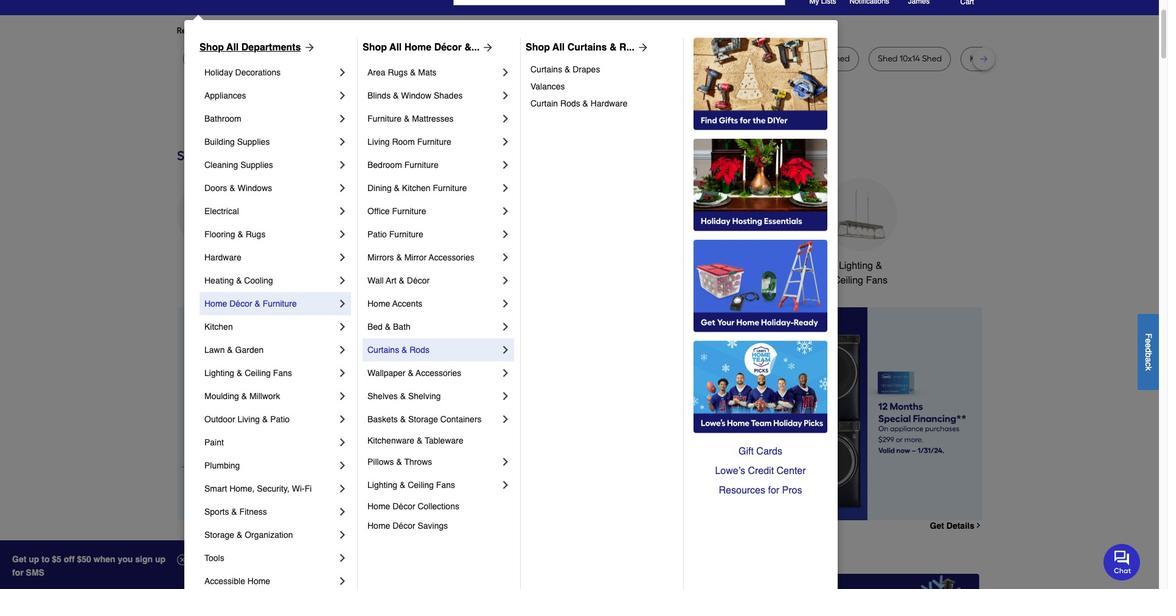 Task type: describe. For each thing, give the bounding box(es) containing it.
& inside curtains & drapes link
[[565, 65, 570, 74]]

mirrors & mirror accessories
[[368, 253, 475, 262]]

curtains for drapes
[[531, 65, 562, 74]]

2 e from the top
[[1144, 343, 1154, 348]]

all for departments
[[226, 42, 239, 53]]

$5
[[52, 554, 61, 564]]

home,
[[230, 484, 255, 494]]

baskets & storage containers link
[[368, 408, 500, 431]]

baskets
[[368, 414, 398, 424]]

wallpaper
[[368, 368, 406, 378]]

r...
[[620, 42, 635, 53]]

up to 25 percent off select small appliances. image
[[453, 574, 707, 589]]

chevron right image for "smart home, security, wi-fi" link
[[337, 483, 349, 495]]

plumbing link
[[204, 454, 337, 477]]

chevron right image for heating & cooling link
[[337, 274, 349, 287]]

wi-
[[292, 484, 305, 494]]

up to 30 percent off select major appliances. plus, save up to an extra $750 on major appliances. image
[[393, 307, 982, 520]]

lowe's wishes you and your family a happy hanukkah. image
[[177, 103, 982, 133]]

shed for shed 10x14 shed
[[878, 54, 898, 64]]

curtain
[[531, 99, 558, 108]]

chevron right image for curtains & rods
[[500, 344, 512, 356]]

bed
[[368, 322, 383, 332]]

you
[[118, 554, 133, 564]]

chevron right image for wall art & décor
[[500, 274, 512, 287]]

containers
[[440, 414, 482, 424]]

chevron right image for doors & windows
[[337, 182, 349, 194]]

paint link
[[204, 431, 337, 454]]

get for get up to $5 off $50 when you sign up for sms
[[12, 554, 26, 564]]

millwork
[[249, 391, 280, 401]]

& inside mirrors & mirror accessories link
[[396, 253, 402, 262]]

furniture up the office furniture link
[[433, 183, 467, 193]]

fans inside lighting & ceiling fans
[[866, 275, 888, 286]]

suggestions
[[333, 26, 381, 36]]

chevron right image for shelves & shelving 'link' in the bottom of the page
[[500, 390, 512, 402]]

cleaning
[[204, 160, 238, 170]]

chevron right image for the moulding & millwork link
[[337, 390, 349, 402]]

& inside curtain rods & hardware link
[[583, 99, 588, 108]]

shelves
[[368, 391, 398, 401]]

outdoor living & patio link
[[204, 408, 337, 431]]

home décor savings
[[368, 521, 448, 531]]

flooring
[[204, 229, 235, 239]]

recommended
[[177, 26, 235, 36]]

furniture up dining & kitchen furniture
[[404, 160, 439, 170]]

1 horizontal spatial arrow right image
[[960, 414, 972, 426]]

1 vertical spatial hardware
[[204, 253, 241, 262]]

chevron right image for tools
[[337, 552, 349, 564]]

shop for shop all home décor &...
[[363, 42, 387, 53]]

kitchen link
[[204, 315, 337, 338]]

cleaning supplies link
[[204, 153, 337, 176]]

2 horizontal spatial curtains
[[568, 42, 607, 53]]

kobalt
[[970, 54, 995, 64]]

& inside lawn & garden link
[[227, 345, 233, 355]]

& inside wallpaper & accessories link
[[408, 368, 414, 378]]

accessible home
[[204, 576, 270, 586]]

sports & fitness link
[[204, 500, 337, 523]]

home inside button
[[770, 260, 796, 271]]

1 horizontal spatial living
[[368, 137, 390, 147]]

bedroom furniture
[[368, 160, 439, 170]]

toilet
[[527, 54, 547, 64]]

lowe's credit center link
[[694, 461, 828, 481]]

lighting & ceiling fans button
[[824, 178, 897, 288]]

& inside shop all curtains & r... link
[[610, 42, 617, 53]]

mirrors & mirror accessories link
[[368, 246, 500, 269]]

& inside heating & cooling link
[[236, 276, 242, 285]]

chevron right image for area rugs & mats link
[[500, 66, 512, 78]]

2 vertical spatial lighting & ceiling fans
[[368, 480, 455, 490]]

smart for smart home
[[741, 260, 767, 271]]

electrical
[[204, 206, 239, 216]]

departments
[[241, 42, 301, 53]]

heating
[[204, 276, 234, 285]]

off
[[64, 554, 75, 564]]

chevron right image for accessible home
[[337, 575, 349, 587]]

chevron right image for appliances link
[[337, 89, 349, 102]]

2 vertical spatial fans
[[436, 480, 455, 490]]

bedroom furniture link
[[368, 153, 500, 176]]

chevron right image for dining & kitchen furniture
[[500, 182, 512, 194]]

& inside area rugs & mats link
[[410, 68, 416, 77]]

chevron right image for baskets & storage containers "link"
[[500, 413, 512, 425]]

& inside curtains & rods link
[[402, 345, 407, 355]]

$50
[[77, 554, 91, 564]]

bed & bath
[[368, 322, 411, 332]]

& inside the pillows & throws link
[[396, 457, 402, 467]]

& inside furniture & mattresses 'link'
[[404, 114, 410, 124]]

ceiling for the right lighting & ceiling fans link
[[408, 480, 434, 490]]

hardie
[[636, 54, 662, 64]]

kitchenware & tableware
[[368, 436, 464, 445]]

holiday
[[204, 68, 233, 77]]

doors
[[204, 183, 227, 193]]

storage
[[772, 54, 802, 64]]

center
[[777, 466, 806, 476]]

0 vertical spatial kitchen
[[402, 183, 431, 193]]

mirrors
[[368, 253, 394, 262]]

christmas decorations
[[372, 260, 424, 286]]

10x14
[[900, 54, 920, 64]]

valances link
[[531, 78, 675, 95]]

office
[[368, 206, 390, 216]]

chevron right image for bedroom furniture
[[500, 159, 512, 171]]

1 vertical spatial accessories
[[416, 368, 461, 378]]

bath
[[393, 322, 411, 332]]

storage inside 'link'
[[204, 530, 234, 540]]

0 horizontal spatial lighting & ceiling fans link
[[204, 361, 337, 385]]

heating & cooling
[[204, 276, 273, 285]]

curtains & drapes link
[[531, 61, 675, 78]]

1 up from the left
[[29, 554, 39, 564]]

& inside doors & windows link
[[230, 183, 235, 193]]

& inside the flooring & rugs link
[[238, 229, 243, 239]]

smart home
[[741, 260, 796, 271]]

doors & windows link
[[204, 176, 337, 200]]

decorations for holiday
[[235, 68, 281, 77]]

Search Query text field
[[454, 0, 730, 5]]

storage & organization
[[204, 530, 293, 540]]

& inside bed & bath link
[[385, 322, 391, 332]]

& inside lighting & ceiling fans
[[876, 260, 882, 271]]

1 vertical spatial lighting
[[204, 368, 234, 378]]

décor left &...
[[434, 42, 462, 53]]

& inside dining & kitchen furniture link
[[394, 183, 400, 193]]

windows
[[238, 183, 272, 193]]

decorations for christmas
[[372, 275, 424, 286]]

shop all home décor &... link
[[363, 40, 494, 55]]

furniture & mattresses link
[[368, 107, 500, 130]]

smart for smart home, security, wi-fi
[[204, 484, 227, 494]]

décor for home décor savings
[[393, 521, 415, 531]]

recommended searches for you heading
[[177, 25, 982, 37]]

chevron right image for bathroom link
[[337, 113, 349, 125]]

shelving
[[408, 391, 441, 401]]

curtains & rods link
[[368, 338, 500, 361]]

arrow right image for shop all departments
[[301, 41, 316, 54]]

hardware link
[[204, 246, 337, 269]]

mattresses
[[412, 114, 454, 124]]

1 vertical spatial living
[[238, 414, 260, 424]]

décor for home décor collections
[[393, 501, 415, 511]]

cooling
[[244, 276, 273, 285]]

furniture down furniture & mattresses 'link'
[[417, 137, 451, 147]]

0 horizontal spatial lighting & ceiling fans
[[204, 368, 292, 378]]

chevron right image for storage & organization
[[337, 529, 349, 541]]

1 horizontal spatial rods
[[560, 99, 580, 108]]

4 shed from the left
[[922, 54, 942, 64]]

0 vertical spatial appliances
[[204, 91, 246, 100]]

supplies for cleaning supplies
[[240, 160, 273, 170]]

chevron right image for kitchen
[[337, 321, 349, 333]]

chevron right image for patio furniture link
[[500, 228, 512, 240]]

pillows & throws
[[368, 457, 432, 467]]

chevron right image for lawn & garden
[[337, 344, 349, 356]]

cleaning supplies
[[204, 160, 273, 170]]

1 horizontal spatial lighting
[[368, 480, 397, 490]]

furniture up mirror
[[389, 229, 423, 239]]

for up departments
[[275, 26, 286, 36]]

chevron right image for home accents
[[500, 298, 512, 310]]

sign
[[135, 554, 153, 564]]

when
[[94, 554, 115, 564]]

outdoor
[[204, 414, 235, 424]]

chevron right image for the flooring & rugs link
[[337, 228, 349, 240]]

wall art & décor
[[368, 276, 430, 285]]

chevron right image for hardware
[[337, 251, 349, 263]]

find gifts for the diyer. image
[[694, 38, 828, 130]]

wallpaper & accessories
[[368, 368, 461, 378]]

chevron right image for sports & fitness
[[337, 506, 349, 518]]

arrow right image inside shop all home décor &... link
[[480, 41, 494, 54]]

holiday decorations
[[204, 68, 281, 77]]

tools
[[204, 553, 224, 563]]

art
[[386, 276, 397, 285]]

lighting inside lighting & ceiling fans
[[839, 260, 873, 271]]

you for recommended searches for you
[[288, 26, 302, 36]]

blinds & window shades
[[368, 91, 463, 100]]

chevron right image for mirrors & mirror accessories link at the top left
[[500, 251, 512, 263]]

1 e from the top
[[1144, 338, 1154, 343]]

chevron right image for home décor & furniture
[[337, 298, 349, 310]]

wallpaper & accessories link
[[368, 361, 500, 385]]

to
[[42, 554, 50, 564]]

recommended searches for you
[[177, 26, 302, 36]]

chevron right image for cleaning supplies link
[[337, 159, 349, 171]]



Task type: locate. For each thing, give the bounding box(es) containing it.
patio furniture link
[[368, 223, 500, 246]]

1 vertical spatial storage
[[204, 530, 234, 540]]

1 vertical spatial appliances
[[189, 260, 237, 271]]

shades
[[434, 91, 463, 100]]

furniture inside 'link'
[[368, 114, 402, 124]]

1 horizontal spatial decorations
[[372, 275, 424, 286]]

2 vertical spatial kitchen
[[204, 322, 233, 332]]

kitchenware & tableware link
[[368, 431, 512, 450]]

1 you from the left
[[288, 26, 302, 36]]

dining
[[368, 183, 392, 193]]

décor up home décor savings
[[393, 501, 415, 511]]

outdoor
[[737, 54, 770, 64]]

0 vertical spatial storage
[[408, 414, 438, 424]]

1 all from the left
[[226, 42, 239, 53]]

0 horizontal spatial arrow right image
[[480, 41, 494, 54]]

rods right curtain
[[560, 99, 580, 108]]

1 horizontal spatial up
[[155, 554, 166, 564]]

shop
[[200, 42, 224, 53], [363, 42, 387, 53], [526, 42, 550, 53]]

0 horizontal spatial up
[[29, 554, 39, 564]]

chevron right image for office furniture
[[500, 205, 512, 217]]

curtains down toilet
[[531, 65, 562, 74]]

1 horizontal spatial get
[[930, 521, 944, 531]]

1 vertical spatial fans
[[273, 368, 292, 378]]

holiday hosting essentials. image
[[694, 139, 828, 231]]

dining & kitchen furniture
[[368, 183, 467, 193]]

appliances inside button
[[189, 260, 237, 271]]

all for home
[[390, 42, 402, 53]]

valances
[[531, 82, 565, 91]]

get for get details
[[930, 521, 944, 531]]

you
[[288, 26, 302, 36], [396, 26, 410, 36]]

& inside shelves & shelving 'link'
[[400, 391, 406, 401]]

heating & cooling link
[[204, 269, 337, 292]]

living up 'bedroom'
[[368, 137, 390, 147]]

& inside outdoor living & patio link
[[262, 414, 268, 424]]

chevron right image for building supplies
[[337, 136, 349, 148]]

room
[[392, 137, 415, 147]]

décor inside 'link'
[[393, 521, 415, 531]]

shed for shed outdoor storage
[[715, 54, 735, 64]]

1 vertical spatial more
[[177, 542, 217, 562]]

furniture up kitchen link in the left of the page
[[263, 299, 297, 309]]

more for more suggestions for you
[[312, 26, 331, 36]]

hardware down valances link
[[591, 99, 628, 108]]

décor down the heating & cooling
[[230, 299, 252, 309]]

0 horizontal spatial more
[[177, 542, 217, 562]]

0 vertical spatial curtains
[[568, 42, 607, 53]]

0 vertical spatial arrow right image
[[480, 41, 494, 54]]

moulding
[[204, 391, 239, 401]]

chevron right image for pillows & throws
[[500, 456, 512, 468]]

ceiling
[[834, 275, 863, 286], [245, 368, 271, 378], [408, 480, 434, 490]]

2 all from the left
[[390, 42, 402, 53]]

shed for shed
[[830, 54, 850, 64]]

rugs up hardware link
[[246, 229, 266, 239]]

more up the accessible at left bottom
[[177, 542, 217, 562]]

shed left the 10x14
[[878, 54, 898, 64]]

arrow right image
[[480, 41, 494, 54], [960, 414, 972, 426]]

for inside get up to $5 off $50 when you sign up for sms
[[12, 568, 24, 577]]

0 vertical spatial patio
[[368, 229, 387, 239]]

board
[[664, 54, 687, 64]]

chevron right image for holiday decorations
[[337, 66, 349, 78]]

lawn & garden link
[[204, 338, 337, 361]]

1 horizontal spatial curtains
[[531, 65, 562, 74]]

2 horizontal spatial kitchen
[[456, 260, 488, 271]]

0 horizontal spatial curtains
[[368, 345, 399, 355]]

2 horizontal spatial all
[[553, 42, 565, 53]]

chevron right image for electrical
[[337, 205, 349, 217]]

storage inside "link"
[[408, 414, 438, 424]]

0 vertical spatial hardware
[[591, 99, 628, 108]]

0 vertical spatial rods
[[560, 99, 580, 108]]

1 vertical spatial kitchen
[[456, 260, 488, 271]]

paint
[[204, 438, 224, 447]]

more inside recommended searches for you heading
[[312, 26, 331, 36]]

chevron right image inside get details link
[[975, 522, 982, 530]]

hardie board
[[636, 54, 687, 64]]

appliances down holiday
[[204, 91, 246, 100]]

arrow left image
[[403, 414, 415, 426]]

0 vertical spatial lighting
[[839, 260, 873, 271]]

& inside the moulding & millwork link
[[241, 391, 247, 401]]

supplies for building supplies
[[237, 137, 270, 147]]

accessories down patio furniture link
[[429, 253, 475, 262]]

3 all from the left
[[553, 42, 565, 53]]

get inside get up to $5 off $50 when you sign up for sms
[[12, 554, 26, 564]]

shop down more suggestions for you link
[[363, 42, 387, 53]]

0 vertical spatial rugs
[[388, 68, 408, 77]]

1 horizontal spatial all
[[390, 42, 402, 53]]

you up shop all home décor &... at the left of page
[[396, 26, 410, 36]]

rods up wallpaper & accessories
[[410, 345, 430, 355]]

resources for pros link
[[694, 481, 828, 500]]

arrow right image for shop all curtains & r...
[[635, 41, 649, 54]]

chevron right image for wallpaper & accessories link
[[500, 367, 512, 379]]

shed left outdoor
[[715, 54, 735, 64]]

deals
[[271, 542, 317, 562]]

supplies up windows
[[240, 160, 273, 170]]

furniture & mattresses
[[368, 114, 454, 124]]

blinds
[[368, 91, 391, 100]]

chevron right image for furniture & mattresses 'link'
[[500, 113, 512, 125]]

appliances button
[[177, 178, 250, 273]]

shop all departments
[[200, 42, 301, 53]]

0 horizontal spatial rugs
[[246, 229, 266, 239]]

security,
[[257, 484, 290, 494]]

outdoor living & patio
[[204, 414, 290, 424]]

rods
[[560, 99, 580, 108], [410, 345, 430, 355]]

chevron right image for outdoor living & patio link
[[337, 413, 349, 425]]

all for curtains
[[553, 42, 565, 53]]

collections
[[418, 501, 459, 511]]

1 horizontal spatial more
[[312, 26, 331, 36]]

0 horizontal spatial bathroom
[[204, 114, 241, 124]]

1 shop from the left
[[200, 42, 224, 53]]

2 vertical spatial ceiling
[[408, 480, 434, 490]]

furniture
[[368, 114, 402, 124], [417, 137, 451, 147], [404, 160, 439, 170], [433, 183, 467, 193], [392, 206, 426, 216], [389, 229, 423, 239], [263, 299, 297, 309]]

1 vertical spatial ceiling
[[245, 368, 271, 378]]

& inside the 'storage & organization' 'link'
[[237, 530, 242, 540]]

curtains & rods
[[368, 345, 430, 355]]

more great deals
[[177, 542, 317, 562]]

2 vertical spatial lighting
[[368, 480, 397, 490]]

1 horizontal spatial fans
[[436, 480, 455, 490]]

kitchen faucets button
[[454, 178, 527, 273]]

area rugs & mats
[[368, 68, 437, 77]]

shop for shop all curtains & r...
[[526, 42, 550, 53]]

1 vertical spatial rugs
[[246, 229, 266, 239]]

0 vertical spatial supplies
[[237, 137, 270, 147]]

2 shop from the left
[[363, 42, 387, 53]]

e up d
[[1144, 338, 1154, 343]]

chat invite button image
[[1104, 543, 1141, 580]]

shop all curtains & r... link
[[526, 40, 649, 55]]

1 vertical spatial get
[[12, 554, 26, 564]]

1 vertical spatial lighting & ceiling fans
[[204, 368, 292, 378]]

0 horizontal spatial fans
[[273, 368, 292, 378]]

supplies up cleaning supplies
[[237, 137, 270, 147]]

get left details
[[930, 521, 944, 531]]

for left sms
[[12, 568, 24, 577]]

get your home holiday-ready. image
[[694, 240, 828, 332]]

décor for home décor & furniture
[[230, 299, 252, 309]]

patio down office
[[368, 229, 387, 239]]

0 horizontal spatial rods
[[410, 345, 430, 355]]

dining & kitchen furniture link
[[368, 176, 500, 200]]

0 vertical spatial smart
[[741, 260, 767, 271]]

0 vertical spatial lighting & ceiling fans link
[[204, 361, 337, 385]]

great
[[222, 542, 267, 562]]

0 horizontal spatial get
[[12, 554, 26, 564]]

arrow right image inside shop all departments link
[[301, 41, 316, 54]]

up to 35 percent off select grills and accessories. image
[[726, 574, 980, 589]]

1 vertical spatial patio
[[270, 414, 290, 424]]

2 horizontal spatial lighting
[[839, 260, 873, 271]]

& inside the wall art & décor link
[[399, 276, 405, 285]]

1 vertical spatial lighting & ceiling fans link
[[368, 473, 500, 497]]

arrow right image up holiday decorations link
[[301, 41, 316, 54]]

decorations inside holiday decorations link
[[235, 68, 281, 77]]

more left suggestions
[[312, 26, 331, 36]]

0 vertical spatial bathroom
[[204, 114, 241, 124]]

lighting & ceiling fans inside button
[[834, 260, 888, 286]]

decorations inside christmas decorations button
[[372, 275, 424, 286]]

shed right the 10x14
[[922, 54, 942, 64]]

1 horizontal spatial you
[[396, 26, 410, 36]]

0 vertical spatial decorations
[[235, 68, 281, 77]]

chevron right image for bed & bath link at the left of the page
[[500, 321, 512, 333]]

curtains up "quikrete" at the top
[[568, 42, 607, 53]]

bed & bath link
[[368, 315, 500, 338]]

1 vertical spatial supplies
[[240, 160, 273, 170]]

0 horizontal spatial you
[[288, 26, 302, 36]]

quikrete
[[575, 54, 608, 64]]

decorations down shop all departments link
[[235, 68, 281, 77]]

0 vertical spatial get
[[930, 521, 944, 531]]

1 horizontal spatial smart
[[741, 260, 767, 271]]

savings
[[418, 521, 448, 531]]

shop all home décor &...
[[363, 42, 480, 53]]

appliances link
[[204, 84, 337, 107]]

kitchen up lawn
[[204, 322, 233, 332]]

all down recommended searches for you
[[226, 42, 239, 53]]

1 horizontal spatial ceiling
[[408, 480, 434, 490]]

chevron right image for plumbing link at the left of page
[[337, 459, 349, 472]]

& inside kitchenware & tableware link
[[417, 436, 422, 445]]

&
[[610, 42, 617, 53], [565, 65, 570, 74], [410, 68, 416, 77], [393, 91, 399, 100], [583, 99, 588, 108], [404, 114, 410, 124], [230, 183, 235, 193], [394, 183, 400, 193], [238, 229, 243, 239], [396, 253, 402, 262], [876, 260, 882, 271], [236, 276, 242, 285], [399, 276, 405, 285], [255, 299, 260, 309], [385, 322, 391, 332], [227, 345, 233, 355], [402, 345, 407, 355], [237, 368, 242, 378], [408, 368, 414, 378], [241, 391, 247, 401], [400, 391, 406, 401], [262, 414, 268, 424], [400, 414, 406, 424], [417, 436, 422, 445], [396, 457, 402, 467], [400, 480, 405, 490], [231, 507, 237, 517], [237, 530, 242, 540]]

home inside 'link'
[[368, 521, 390, 531]]

searches
[[237, 26, 273, 36]]

1 shed from the left
[[715, 54, 735, 64]]

shop down recommended at left top
[[200, 42, 224, 53]]

doors & windows
[[204, 183, 272, 193]]

for
[[275, 26, 286, 36], [383, 26, 394, 36], [768, 485, 780, 496], [12, 568, 24, 577]]

kitchen for kitchen faucets
[[456, 260, 488, 271]]

curtains up the wallpaper
[[368, 345, 399, 355]]

0 vertical spatial living
[[368, 137, 390, 147]]

0 horizontal spatial patio
[[270, 414, 290, 424]]

1 horizontal spatial lighting & ceiling fans
[[368, 480, 455, 490]]

1 horizontal spatial shop
[[363, 42, 387, 53]]

0 horizontal spatial kitchen
[[204, 322, 233, 332]]

2 you from the left
[[396, 26, 410, 36]]

chevron right image for blinds & window shades link
[[500, 89, 512, 102]]

pros
[[782, 485, 802, 496]]

1 horizontal spatial patio
[[368, 229, 387, 239]]

a
[[1144, 357, 1154, 362]]

2 horizontal spatial shop
[[526, 42, 550, 53]]

1 horizontal spatial lighting & ceiling fans link
[[368, 473, 500, 497]]

ceiling inside lighting & ceiling fans
[[834, 275, 863, 286]]

0 horizontal spatial decorations
[[235, 68, 281, 77]]

plumbing
[[204, 461, 240, 470]]

more suggestions for you
[[312, 26, 410, 36]]

office furniture link
[[368, 200, 500, 223]]

fans
[[866, 275, 888, 286], [273, 368, 292, 378], [436, 480, 455, 490]]

2 shed from the left
[[830, 54, 850, 64]]

sms
[[26, 568, 44, 577]]

chevron right image
[[500, 66, 512, 78], [337, 89, 349, 102], [500, 89, 512, 102], [337, 113, 349, 125], [500, 113, 512, 125], [500, 136, 512, 148], [337, 159, 349, 171], [337, 228, 349, 240], [500, 228, 512, 240], [500, 251, 512, 263], [337, 274, 349, 287], [500, 321, 512, 333], [337, 367, 349, 379], [500, 367, 512, 379], [337, 390, 349, 402], [500, 390, 512, 402], [337, 413, 349, 425], [500, 413, 512, 425], [337, 436, 349, 448], [337, 459, 349, 472], [500, 479, 512, 491], [337, 483, 349, 495], [975, 522, 982, 530]]

0 horizontal spatial living
[[238, 414, 260, 424]]

1 vertical spatial bathroom
[[655, 260, 697, 271]]

patio down the moulding & millwork link
[[270, 414, 290, 424]]

you for more suggestions for you
[[396, 26, 410, 36]]

building
[[204, 137, 235, 147]]

arrow right image left "board"
[[635, 41, 649, 54]]

décor down home décor collections
[[393, 521, 415, 531]]

2 arrow right image from the left
[[635, 41, 649, 54]]

you up departments
[[288, 26, 302, 36]]

1 horizontal spatial storage
[[408, 414, 438, 424]]

furniture down dining & kitchen furniture
[[392, 206, 426, 216]]

1 horizontal spatial rugs
[[388, 68, 408, 77]]

chevron right image
[[337, 66, 349, 78], [337, 136, 349, 148], [500, 159, 512, 171], [337, 182, 349, 194], [500, 182, 512, 194], [337, 205, 349, 217], [500, 205, 512, 217], [337, 251, 349, 263], [500, 274, 512, 287], [337, 298, 349, 310], [500, 298, 512, 310], [337, 321, 349, 333], [337, 344, 349, 356], [500, 344, 512, 356], [500, 456, 512, 468], [337, 506, 349, 518], [337, 529, 349, 541], [337, 552, 349, 564], [337, 575, 349, 587]]

3 shed from the left
[[878, 54, 898, 64]]

for left pros
[[768, 485, 780, 496]]

kitchen faucets
[[456, 260, 526, 271]]

1 horizontal spatial bathroom
[[655, 260, 697, 271]]

1 horizontal spatial arrow right image
[[635, 41, 649, 54]]

window
[[401, 91, 431, 100]]

chevron right image for 'paint' link
[[337, 436, 349, 448]]

holiday decorations link
[[204, 61, 337, 84]]

fitness
[[240, 507, 267, 517]]

0 vertical spatial ceiling
[[834, 275, 863, 286]]

0 horizontal spatial all
[[226, 42, 239, 53]]

hardware down flooring
[[204, 253, 241, 262]]

& inside 'home décor & furniture' link
[[255, 299, 260, 309]]

& inside sports & fitness link
[[231, 507, 237, 517]]

storage up kitchenware & tableware
[[408, 414, 438, 424]]

accessories down curtains & rods link
[[416, 368, 461, 378]]

arrow right image
[[301, 41, 316, 54], [635, 41, 649, 54]]

living down moulding & millwork
[[238, 414, 260, 424]]

baskets & storage containers
[[368, 414, 482, 424]]

1 vertical spatial arrow right image
[[960, 414, 972, 426]]

2 vertical spatial curtains
[[368, 345, 399, 355]]

get details link
[[930, 521, 982, 531]]

2 horizontal spatial ceiling
[[834, 275, 863, 286]]

gift
[[739, 446, 754, 457]]

scroll to item #2 image
[[657, 498, 686, 503]]

0 vertical spatial accessories
[[429, 253, 475, 262]]

0 vertical spatial fans
[[866, 275, 888, 286]]

2 horizontal spatial lighting & ceiling fans
[[834, 260, 888, 286]]

accessories
[[429, 253, 475, 262], [416, 368, 461, 378]]

lowe's credit center
[[715, 466, 806, 476]]

0 horizontal spatial hardware
[[204, 253, 241, 262]]

kitchen down the bedroom furniture
[[402, 183, 431, 193]]

get up to 2 free select tools or batteries when you buy 1 with select purchases. image
[[179, 574, 433, 589]]

shop all curtains & r...
[[526, 42, 635, 53]]

rugs right area
[[388, 68, 408, 77]]

fi
[[305, 484, 312, 494]]

shop for shop all departments
[[200, 42, 224, 53]]

shop 25 days of deals by category image
[[177, 145, 982, 166]]

lighting & ceiling fans link up the millwork
[[204, 361, 337, 385]]

storage & organization link
[[204, 523, 337, 546]]

furniture down blinds
[[368, 114, 402, 124]]

mirror
[[404, 253, 427, 262]]

smart home button
[[732, 178, 805, 273]]

& inside blinds & window shades link
[[393, 91, 399, 100]]

decorations down christmas
[[372, 275, 424, 286]]

lighting & ceiling fans link up collections
[[368, 473, 500, 497]]

e up b
[[1144, 343, 1154, 348]]

pillows
[[368, 457, 394, 467]]

chevron right image for living room furniture link
[[500, 136, 512, 148]]

0 horizontal spatial lighting
[[204, 368, 234, 378]]

bathroom inside button
[[655, 260, 697, 271]]

resources
[[719, 485, 766, 496]]

shed right storage
[[830, 54, 850, 64]]

smart inside button
[[741, 260, 767, 271]]

electrical link
[[204, 200, 337, 223]]

kitchen inside button
[[456, 260, 488, 271]]

3 shop from the left
[[526, 42, 550, 53]]

appliances up heating
[[189, 260, 237, 271]]

up left 'to'
[[29, 554, 39, 564]]

flooring & rugs
[[204, 229, 266, 239]]

shed outdoor storage
[[715, 54, 802, 64]]

for right suggestions
[[383, 26, 394, 36]]

décor down mirrors & mirror accessories
[[407, 276, 430, 285]]

curtains for rods
[[368, 345, 399, 355]]

kitchen for kitchen
[[204, 322, 233, 332]]

0 horizontal spatial shop
[[200, 42, 224, 53]]

curtain rods & hardware link
[[531, 95, 675, 112]]

1 vertical spatial decorations
[[372, 275, 424, 286]]

all up area rugs & mats
[[390, 42, 402, 53]]

1 vertical spatial rods
[[410, 345, 430, 355]]

2 up from the left
[[155, 554, 166, 564]]

office furniture
[[368, 206, 426, 216]]

all up "curtains & drapes"
[[553, 42, 565, 53]]

pillows & throws link
[[368, 450, 500, 473]]

get up sms
[[12, 554, 26, 564]]

shop up toilet
[[526, 42, 550, 53]]

1 horizontal spatial hardware
[[591, 99, 628, 108]]

up right sign
[[155, 554, 166, 564]]

credit
[[748, 466, 774, 476]]

ceiling for the leftmost lighting & ceiling fans link
[[245, 368, 271, 378]]

supplies
[[237, 137, 270, 147], [240, 160, 273, 170]]

lowe's home team holiday picks. image
[[694, 341, 828, 433]]

1 vertical spatial smart
[[204, 484, 227, 494]]

get details
[[930, 521, 975, 531]]

1 arrow right image from the left
[[301, 41, 316, 54]]

kitchen left faucets
[[456, 260, 488, 271]]

storage down sports
[[204, 530, 234, 540]]

arrow right image inside shop all curtains & r... link
[[635, 41, 649, 54]]

& inside baskets & storage containers "link"
[[400, 414, 406, 424]]

more for more great deals
[[177, 542, 217, 562]]

1 horizontal spatial kitchen
[[402, 183, 431, 193]]

0 horizontal spatial storage
[[204, 530, 234, 540]]

1 vertical spatial curtains
[[531, 65, 562, 74]]

shop all departments link
[[200, 40, 316, 55]]

2 horizontal spatial fans
[[866, 275, 888, 286]]

25 days of deals. don't miss deals every day. same-day delivery on in-stock orders placed by 2 p m. image
[[177, 307, 373, 520]]

None search field
[[453, 0, 786, 17]]



Task type: vqa. For each thing, say whether or not it's contained in the screenshot.
All in the 'link'
yes



